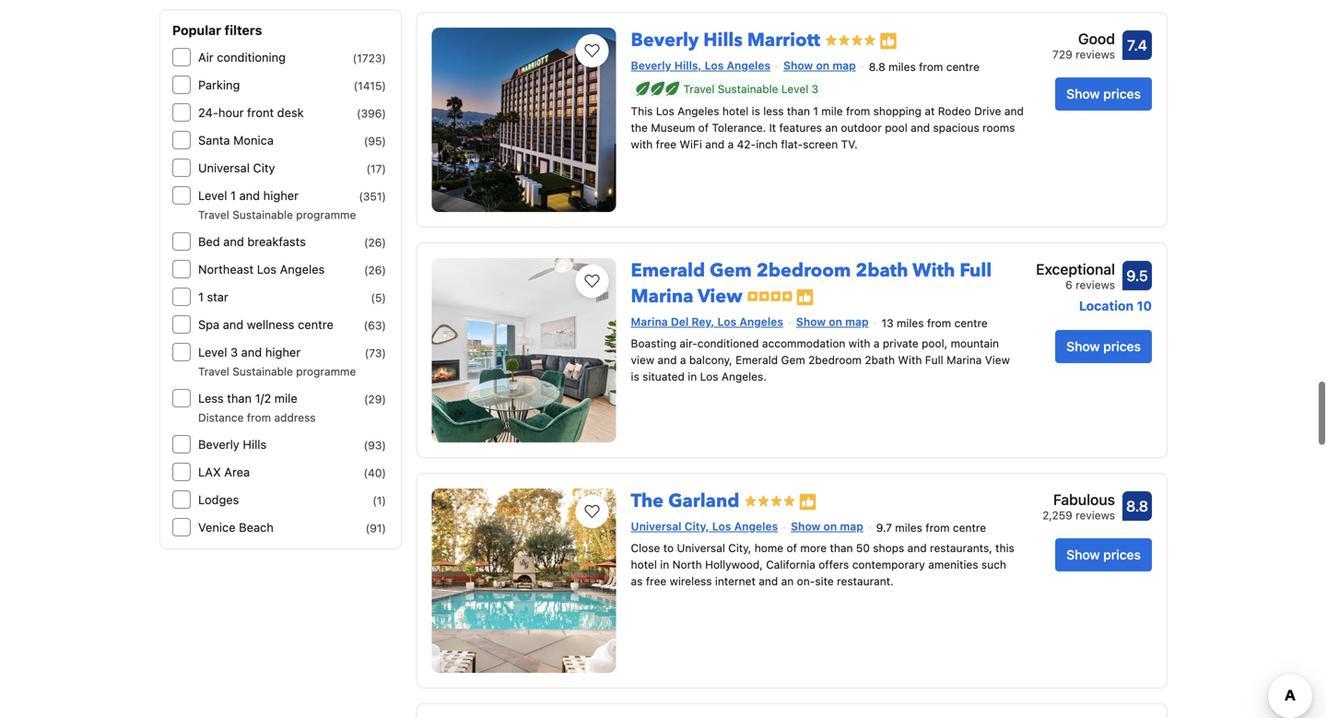 Task type: describe. For each thing, give the bounding box(es) containing it.
9.5
[[1127, 267, 1148, 284]]

tolerance.
[[712, 121, 766, 134]]

2 vertical spatial on
[[824, 520, 837, 533]]

(93)
[[364, 439, 386, 452]]

beverly for beverly hills
[[198, 437, 240, 451]]

show on map for 2bedroom
[[796, 315, 869, 328]]

parking
[[198, 78, 240, 92]]

show up accommodation
[[796, 315, 826, 328]]

mile inside the 'this los angeles hotel is less than 1 mile from shopping at rodeo drive and the museum of tolerance. it features an outdoor pool and spacious rooms with free wifi and a 42-inch flat-screen tv.'
[[822, 104, 843, 117]]

los down the garland
[[712, 520, 731, 533]]

marina del rey, los angeles
[[631, 315, 784, 328]]

1 vertical spatial mile
[[275, 391, 298, 405]]

on for 2bedroom
[[829, 315, 843, 328]]

and down at
[[911, 121, 930, 134]]

2bedroom inside emerald gem 2bedroom 2bath with full marina view
[[757, 258, 851, 283]]

gem inside emerald gem 2bedroom 2bath with full marina view
[[710, 258, 752, 283]]

amenities
[[928, 558, 979, 571]]

distance
[[198, 411, 244, 424]]

show down location
[[1067, 339, 1100, 354]]

address
[[274, 411, 316, 424]]

programme for level 1 and higher
[[296, 208, 356, 221]]

1 inside the 'this los angeles hotel is less than 1 mile from shopping at rodeo drive and the museum of tolerance. it features an outdoor pool and spacious rooms with free wifi and a 42-inch flat-screen tv.'
[[813, 104, 819, 117]]

to
[[664, 541, 674, 554]]

3 show prices from the top
[[1067, 547, 1141, 562]]

from for the garland
[[926, 521, 950, 534]]

scored 9.5 element
[[1123, 261, 1152, 290]]

bed and breakfasts
[[198, 235, 306, 248]]

fabulous 2,259 reviews
[[1043, 491, 1115, 522]]

2bath inside emerald gem 2bedroom 2bath with full marina view
[[856, 258, 908, 283]]

9.7 miles from centre
[[876, 521, 986, 534]]

the garland
[[631, 489, 740, 514]]

this property is part of our preferred partner programme. it is committed to providing commendable service and good value. it will pay us a higher commission if you make a booking. image for marriott
[[879, 32, 898, 50]]

view inside boasting air-conditioned accommodation with a private pool, mountain view and a balcony, emerald gem 2bedroom 2bath with full marina view is situated in los angeles.
[[985, 353, 1010, 366]]

balcony,
[[689, 353, 733, 366]]

8.8 miles from centre
[[869, 60, 980, 73]]

the
[[631, 121, 648, 134]]

this los angeles hotel is less than 1 mile from shopping at rodeo drive and the museum of tolerance. it features an outdoor pool and spacious rooms with free wifi and a 42-inch flat-screen tv.
[[631, 104, 1024, 151]]

map for 2bedroom
[[845, 315, 869, 328]]

from inside the 'this los angeles hotel is less than 1 mile from shopping at rodeo drive and the museum of tolerance. it features an outdoor pool and spacious rooms with free wifi and a 42-inch flat-screen tv.'
[[846, 104, 870, 117]]

2 vertical spatial a
[[680, 353, 686, 366]]

california
[[766, 558, 816, 571]]

travel sustainable level 3
[[684, 82, 819, 95]]

2bedroom inside boasting air-conditioned accommodation with a private pool, mountain view and a balcony, emerald gem 2bedroom 2bath with full marina view is situated in los angeles.
[[809, 353, 862, 366]]

exceptional element
[[1036, 258, 1115, 280]]

and down "california"
[[759, 575, 778, 588]]

beverly for beverly hills, los angeles
[[631, 59, 672, 72]]

north
[[673, 558, 702, 571]]

angeles.
[[722, 370, 767, 383]]

show prices button for 2bedroom
[[1056, 330, 1152, 363]]

venice beach
[[198, 520, 274, 534]]

angeles up travel sustainable level 3
[[727, 59, 771, 72]]

1/2
[[255, 391, 271, 405]]

free inside the 'this los angeles hotel is less than 1 mile from shopping at rodeo drive and the museum of tolerance. it features an outdoor pool and spacious rooms with free wifi and a 42-inch flat-screen tv.'
[[656, 138, 677, 151]]

0 vertical spatial city,
[[685, 520, 709, 533]]

more
[[800, 541, 827, 554]]

the garland image
[[432, 489, 616, 673]]

this property is part of our preferred partner programme. it is committed to providing commendable service and good value. it will pay us a higher commission if you make a booking. image for 2bedroom
[[796, 288, 815, 307]]

los inside the 'this los angeles hotel is less than 1 mile from shopping at rodeo drive and the museum of tolerance. it features an outdoor pool and spacious rooms with free wifi and a 42-inch flat-screen tv.'
[[656, 104, 675, 117]]

2 vertical spatial map
[[840, 520, 864, 533]]

emerald inside boasting air-conditioned accommodation with a private pool, mountain view and a balcony, emerald gem 2bedroom 2bath with full marina view is situated in los angeles.
[[736, 353, 778, 366]]

travel sustainable programme for level 3 and higher
[[198, 365, 356, 378]]

los up conditioned
[[718, 315, 737, 328]]

wellness
[[247, 318, 295, 331]]

popular filters
[[172, 23, 262, 38]]

7.4
[[1127, 36, 1148, 54]]

level for level 3 and higher
[[198, 345, 227, 359]]

garland
[[668, 489, 740, 514]]

less than 1/2 mile
[[198, 391, 298, 405]]

internet
[[715, 575, 756, 588]]

city, inside close to universal city, home of more than 50 shops and restaurants, this hotel in north hollywood, california offers contemporary amenities such as free wireless internet and an on-site restaurant.
[[728, 541, 752, 554]]

than inside close to universal city, home of more than 50 shops and restaurants, this hotel in north hollywood, california offers contemporary amenities such as free wireless internet and an on-site restaurant.
[[830, 541, 853, 554]]

exceptional 6 reviews
[[1036, 260, 1115, 291]]

gem inside boasting air-conditioned accommodation with a private pool, mountain view and a balcony, emerald gem 2bedroom 2bath with full marina view is situated in los angeles.
[[781, 353, 805, 366]]

marina inside emerald gem 2bedroom 2bath with full marina view
[[631, 284, 694, 309]]

museum
[[651, 121, 695, 134]]

air conditioning
[[198, 50, 286, 64]]

10
[[1137, 298, 1152, 313]]

(26) for breakfasts
[[364, 236, 386, 249]]

729
[[1053, 48, 1073, 61]]

situated
[[643, 370, 685, 383]]

show prices for 2bedroom
[[1067, 339, 1141, 354]]

northeast
[[198, 262, 254, 276]]

boasting air-conditioned accommodation with a private pool, mountain view and a balcony, emerald gem 2bedroom 2bath with full marina view is situated in los angeles.
[[631, 337, 1010, 383]]

angeles inside the 'this los angeles hotel is less than 1 mile from shopping at rodeo drive and the museum of tolerance. it features an outdoor pool and spacious rooms with free wifi and a 42-inch flat-screen tv.'
[[678, 104, 720, 117]]

hills,
[[675, 59, 702, 72]]

features
[[779, 121, 822, 134]]

and down spa and wellness centre
[[241, 345, 262, 359]]

(40)
[[364, 466, 386, 479]]

8.8 for 8.8 miles from centre
[[869, 60, 886, 73]]

show up more
[[791, 520, 821, 533]]

hotel inside close to universal city, home of more than 50 shops and restaurants, this hotel in north hollywood, california offers contemporary amenities such as free wireless internet and an on-site restaurant.
[[631, 558, 657, 571]]

distance from address
[[198, 411, 316, 424]]

wireless
[[670, 575, 712, 588]]

angeles up conditioned
[[740, 315, 784, 328]]

spa
[[198, 318, 220, 331]]

42-
[[737, 138, 756, 151]]

los down breakfasts
[[257, 262, 277, 276]]

scored 7.4 element
[[1123, 30, 1152, 60]]

2 vertical spatial miles
[[895, 521, 923, 534]]

a inside the 'this los angeles hotel is less than 1 mile from shopping at rodeo drive and the museum of tolerance. it features an outdoor pool and spacious rooms with free wifi and a 42-inch flat-screen tv.'
[[728, 138, 734, 151]]

higher for level 3 and higher
[[265, 345, 301, 359]]

on for marriott
[[816, 59, 830, 72]]

free inside close to universal city, home of more than 50 shops and restaurants, this hotel in north hollywood, california offers contemporary amenities such as free wireless internet and an on-site restaurant.
[[646, 575, 667, 588]]

marina inside boasting air-conditioned accommodation with a private pool, mountain view and a balcony, emerald gem 2bedroom 2bath with full marina view is situated in los angeles.
[[947, 353, 982, 366]]

programme for level 3 and higher
[[296, 365, 356, 378]]

drive
[[975, 104, 1002, 117]]

higher for level 1 and higher
[[263, 189, 299, 202]]

full inside emerald gem 2bedroom 2bath with full marina view
[[960, 258, 992, 283]]

1 star
[[198, 290, 228, 304]]

with inside emerald gem 2bedroom 2bath with full marina view
[[913, 258, 955, 283]]

prices for marriott
[[1104, 86, 1141, 101]]

venice
[[198, 520, 236, 534]]

site
[[815, 575, 834, 588]]

prices for 2bedroom
[[1104, 339, 1141, 354]]

shopping
[[874, 104, 922, 117]]

show on map for marriott
[[784, 59, 856, 72]]

pool,
[[922, 337, 948, 350]]

map for marriott
[[833, 59, 856, 72]]

reviews inside the exceptional 6 reviews
[[1076, 278, 1115, 291]]

restaurants,
[[930, 541, 993, 554]]

view inside emerald gem 2bedroom 2bath with full marina view
[[698, 284, 743, 309]]

1 vertical spatial 3
[[231, 345, 238, 359]]

northeast los angeles
[[198, 262, 325, 276]]

wifi
[[680, 138, 702, 151]]

offers
[[819, 558, 849, 571]]

popular
[[172, 23, 221, 38]]

at
[[925, 104, 935, 117]]

from for beverly hills marriott
[[919, 60, 943, 73]]

0 horizontal spatial 1
[[198, 290, 204, 304]]

an inside the 'this los angeles hotel is less than 1 mile from shopping at rodeo drive and the museum of tolerance. it features an outdoor pool and spacious rooms with free wifi and a 42-inch flat-screen tv.'
[[825, 121, 838, 134]]

the
[[631, 489, 664, 514]]

(1)
[[373, 494, 386, 507]]

travel for level 1 and higher
[[198, 208, 229, 221]]

front
[[247, 106, 274, 119]]

mountain
[[951, 337, 999, 350]]

0 vertical spatial travel
[[684, 82, 715, 95]]

los right hills,
[[705, 59, 724, 72]]

and down universal city at the left
[[239, 189, 260, 202]]

beverly for beverly hills marriott
[[631, 28, 699, 53]]

is inside the 'this los angeles hotel is less than 1 mile from shopping at rodeo drive and the museum of tolerance. it features an outdoor pool and spacious rooms with free wifi and a 42-inch flat-screen tv.'
[[752, 104, 760, 117]]

spa and wellness centre
[[198, 318, 334, 331]]

universal for universal city
[[198, 161, 250, 175]]

2 vertical spatial show on map
[[791, 520, 864, 533]]

9.7
[[876, 521, 892, 534]]

close
[[631, 541, 660, 554]]

50
[[856, 541, 870, 554]]

of inside close to universal city, home of more than 50 shops and restaurants, this hotel in north hollywood, california offers contemporary amenities such as free wireless internet and an on-site restaurant.
[[787, 541, 797, 554]]

conditioning
[[217, 50, 286, 64]]

show prices for marriott
[[1067, 86, 1141, 101]]

angeles up home
[[734, 520, 778, 533]]

in inside boasting air-conditioned accommodation with a private pool, mountain view and a balcony, emerald gem 2bedroom 2bath with full marina view is situated in los angeles.
[[688, 370, 697, 383]]

show down 729
[[1067, 86, 1100, 101]]

3 prices from the top
[[1104, 547, 1141, 562]]

level 1 and higher
[[198, 189, 299, 202]]

reviews for the garland
[[1076, 509, 1115, 522]]

emerald inside emerald gem 2bedroom 2bath with full marina view
[[631, 258, 705, 283]]

good 729 reviews
[[1053, 30, 1115, 61]]

and up rooms
[[1005, 104, 1024, 117]]

shops
[[873, 541, 905, 554]]

air
[[198, 50, 214, 64]]

on-
[[797, 575, 815, 588]]

this property is part of our preferred partner programme. it is committed to providing commendable service and good value. it will pay us a higher commission if you make a booking. image for beverly hills marriott
[[879, 32, 898, 50]]

0 vertical spatial level
[[782, 82, 809, 95]]

the garland link
[[631, 481, 740, 514]]

universal city
[[198, 161, 275, 175]]

lax area
[[198, 465, 250, 479]]

and right spa
[[223, 318, 244, 331]]

desk
[[277, 106, 304, 119]]

1 vertical spatial than
[[227, 391, 252, 405]]

marriott
[[747, 28, 820, 53]]

and down 9.7 miles from centre
[[908, 541, 927, 554]]

filters
[[225, 23, 262, 38]]

(1723)
[[353, 52, 386, 65]]

bed
[[198, 235, 220, 248]]



Task type: vqa. For each thing, say whether or not it's contained in the screenshot.


Task type: locate. For each thing, give the bounding box(es) containing it.
2,259
[[1043, 509, 1073, 522]]

programme up address
[[296, 365, 356, 378]]

than
[[787, 104, 810, 117], [227, 391, 252, 405], [830, 541, 853, 554]]

a left the private
[[874, 337, 880, 350]]

0 horizontal spatial view
[[698, 284, 743, 309]]

0 vertical spatial show prices
[[1067, 86, 1141, 101]]

1 vertical spatial 2bedroom
[[809, 353, 862, 366]]

1 horizontal spatial than
[[787, 104, 810, 117]]

8.8 right fabulous
[[1126, 497, 1149, 515]]

1 reviews from the top
[[1076, 48, 1115, 61]]

1 horizontal spatial view
[[985, 353, 1010, 366]]

1 vertical spatial travel
[[198, 208, 229, 221]]

a down air-
[[680, 353, 686, 366]]

1 horizontal spatial mile
[[822, 104, 843, 117]]

city,
[[685, 520, 709, 533], [728, 541, 752, 554]]

in down to
[[660, 558, 669, 571]]

1 vertical spatial emerald
[[736, 353, 778, 366]]

rooms
[[983, 121, 1015, 134]]

centre up mountain
[[955, 317, 988, 329]]

free down museum
[[656, 138, 677, 151]]

and inside boasting air-conditioned accommodation with a private pool, mountain view and a balcony, emerald gem 2bedroom 2bath with full marina view is situated in los angeles.
[[658, 353, 677, 366]]

1 vertical spatial on
[[829, 315, 843, 328]]

on up accommodation
[[829, 315, 843, 328]]

on up more
[[824, 520, 837, 533]]

0 vertical spatial 2bath
[[856, 258, 908, 283]]

show prices down good 729 reviews
[[1067, 86, 1141, 101]]

0 vertical spatial sustainable
[[718, 82, 778, 95]]

this property is part of our preferred partner programme. it is committed to providing commendable service and good value. it will pay us a higher commission if you make a booking. image for the garland
[[799, 493, 817, 511]]

view up marina del rey, los angeles
[[698, 284, 743, 309]]

2 (26) from the top
[[364, 264, 386, 277]]

screen
[[803, 138, 838, 151]]

show prices button for marriott
[[1056, 77, 1152, 111]]

1 vertical spatial sustainable
[[233, 208, 293, 221]]

beverly hills
[[198, 437, 267, 451]]

8.8 for 8.8
[[1126, 497, 1149, 515]]

prices down scored 8.8 element
[[1104, 547, 1141, 562]]

map up 50
[[840, 520, 864, 533]]

2 vertical spatial marina
[[947, 353, 982, 366]]

of inside the 'this los angeles hotel is less than 1 mile from shopping at rodeo drive and the museum of tolerance. it features an outdoor pool and spacious rooms with free wifi and a 42-inch flat-screen tv.'
[[698, 121, 709, 134]]

inch
[[756, 138, 778, 151]]

3 reviews from the top
[[1076, 509, 1115, 522]]

accommodation
[[762, 337, 846, 350]]

full down pool,
[[925, 353, 944, 366]]

1 horizontal spatial in
[[688, 370, 697, 383]]

los inside boasting air-conditioned accommodation with a private pool, mountain view and a balcony, emerald gem 2bedroom 2bath with full marina view is situated in los angeles.
[[700, 370, 719, 383]]

(396)
[[357, 107, 386, 120]]

show prices button down location
[[1056, 330, 1152, 363]]

0 vertical spatial travel sustainable programme
[[198, 208, 356, 221]]

8.8 up "shopping"
[[869, 60, 886, 73]]

an inside close to universal city, home of more than 50 shops and restaurants, this hotel in north hollywood, california offers contemporary amenities such as free wireless internet and an on-site restaurant.
[[781, 575, 794, 588]]

0 vertical spatial emerald
[[631, 258, 705, 283]]

los down the balcony,
[[700, 370, 719, 383]]

an
[[825, 121, 838, 134], [781, 575, 794, 588]]

0 horizontal spatial mile
[[275, 391, 298, 405]]

1 horizontal spatial 8.8
[[1126, 497, 1149, 515]]

miles
[[889, 60, 916, 73], [897, 317, 924, 329], [895, 521, 923, 534]]

1 vertical spatial view
[[985, 353, 1010, 366]]

0 vertical spatial is
[[752, 104, 760, 117]]

2bath inside boasting air-conditioned accommodation with a private pool, mountain view and a balcony, emerald gem 2bedroom 2bath with full marina view is situated in los angeles.
[[865, 353, 895, 366]]

prices down "location 10"
[[1104, 339, 1141, 354]]

sustainable for level 3 and higher
[[233, 365, 293, 378]]

0 vertical spatial mile
[[822, 104, 843, 117]]

emerald up del
[[631, 258, 705, 283]]

0 vertical spatial reviews
[[1076, 48, 1115, 61]]

an down "california"
[[781, 575, 794, 588]]

is inside boasting air-conditioned accommodation with a private pool, mountain view and a balcony, emerald gem 2bedroom 2bath with full marina view is situated in los angeles.
[[631, 370, 640, 383]]

area
[[224, 465, 250, 479]]

universal down santa
[[198, 161, 250, 175]]

1 horizontal spatial full
[[960, 258, 992, 283]]

travel sustainable programme up breakfasts
[[198, 208, 356, 221]]

0 vertical spatial universal
[[198, 161, 250, 175]]

with left the private
[[849, 337, 871, 350]]

0 horizontal spatial a
[[680, 353, 686, 366]]

(26) down (351)
[[364, 236, 386, 249]]

0 horizontal spatial with
[[631, 138, 653, 151]]

2 prices from the top
[[1104, 339, 1141, 354]]

of up "california"
[[787, 541, 797, 554]]

show on map up more
[[791, 520, 864, 533]]

beverly hills marriott link
[[631, 20, 820, 53]]

2 reviews from the top
[[1076, 278, 1115, 291]]

level
[[782, 82, 809, 95], [198, 189, 227, 202], [198, 345, 227, 359]]

outdoor
[[841, 121, 882, 134]]

13 miles from centre
[[882, 317, 988, 329]]

1 vertical spatial an
[[781, 575, 794, 588]]

0 vertical spatial show on map
[[784, 59, 856, 72]]

and right the 'bed'
[[223, 235, 244, 248]]

universal up "close"
[[631, 520, 682, 533]]

(26) up (5)
[[364, 264, 386, 277]]

travel down beverly hills, los angeles
[[684, 82, 715, 95]]

from down 1/2
[[247, 411, 271, 424]]

(26) for angeles
[[364, 264, 386, 277]]

view down mountain
[[985, 353, 1010, 366]]

1 vertical spatial hills
[[243, 437, 267, 451]]

santa
[[198, 133, 230, 147]]

2 horizontal spatial a
[[874, 337, 880, 350]]

conditioned
[[698, 337, 759, 350]]

show prices down fabulous 2,259 reviews
[[1067, 547, 1141, 562]]

1 horizontal spatial of
[[787, 541, 797, 554]]

0 vertical spatial view
[[698, 284, 743, 309]]

from
[[919, 60, 943, 73], [846, 104, 870, 117], [927, 317, 952, 329], [247, 411, 271, 424], [926, 521, 950, 534]]

beverly hills marriott image
[[432, 28, 616, 212]]

hills for beverly hills
[[243, 437, 267, 451]]

tv.
[[841, 138, 858, 151]]

is down the 'view'
[[631, 370, 640, 383]]

city
[[253, 161, 275, 175]]

location 10
[[1079, 298, 1152, 313]]

emerald gem 2bedroom 2bath with full marina view image
[[432, 258, 616, 442]]

map up the 'this los angeles hotel is less than 1 mile from shopping at rodeo drive and the museum of tolerance. it features an outdoor pool and spacious rooms with free wifi and a 42-inch flat-screen tv.'
[[833, 59, 856, 72]]

santa monica
[[198, 133, 274, 147]]

show prices button down fabulous 2,259 reviews
[[1056, 538, 1152, 572]]

programme up breakfasts
[[296, 208, 356, 221]]

hotel inside the 'this los angeles hotel is less than 1 mile from shopping at rodeo drive and the museum of tolerance. it features an outdoor pool and spacious rooms with free wifi and a 42-inch flat-screen tv.'
[[723, 104, 749, 117]]

3 down spa and wellness centre
[[231, 345, 238, 359]]

show down 2,259
[[1067, 547, 1100, 562]]

beverly hills, los angeles
[[631, 59, 771, 72]]

map
[[833, 59, 856, 72], [845, 315, 869, 328], [840, 520, 864, 533]]

1 programme from the top
[[296, 208, 356, 221]]

centre for the garland
[[953, 521, 986, 534]]

1 horizontal spatial with
[[849, 337, 871, 350]]

this property is part of our preferred partner programme. it is committed to providing commendable service and good value. it will pay us a higher commission if you make a booking. image
[[879, 32, 898, 50], [799, 493, 817, 511], [799, 493, 817, 511]]

emerald gem 2bedroom 2bath with full marina view
[[631, 258, 992, 309]]

0 vertical spatial beverly
[[631, 28, 699, 53]]

with inside boasting air-conditioned accommodation with a private pool, mountain view and a balcony, emerald gem 2bedroom 2bath with full marina view is situated in los angeles.
[[898, 353, 922, 366]]

reviews down good
[[1076, 48, 1115, 61]]

0 vertical spatial marina
[[631, 284, 694, 309]]

level 3 and higher
[[198, 345, 301, 359]]

contemporary
[[852, 558, 925, 571]]

on down marriott at the right of page
[[816, 59, 830, 72]]

1 vertical spatial show on map
[[796, 315, 869, 328]]

emerald
[[631, 258, 705, 283], [736, 353, 778, 366]]

level up less
[[782, 82, 809, 95]]

2 show prices from the top
[[1067, 339, 1141, 354]]

1 up features
[[813, 104, 819, 117]]

hollywood,
[[705, 558, 763, 571]]

beverly hills marriott
[[631, 28, 820, 53]]

2bedroom down accommodation
[[809, 353, 862, 366]]

angeles up museum
[[678, 104, 720, 117]]

show prices button down good 729 reviews
[[1056, 77, 1152, 111]]

from up pool,
[[927, 317, 952, 329]]

star
[[207, 290, 228, 304]]

2bath down the private
[[865, 353, 895, 366]]

pool
[[885, 121, 908, 134]]

boasting
[[631, 337, 677, 350]]

0 horizontal spatial city,
[[685, 520, 709, 533]]

city, down the garland
[[685, 520, 709, 533]]

show down marriott at the right of page
[[784, 59, 813, 72]]

than inside the 'this los angeles hotel is less than 1 mile from shopping at rodeo drive and the museum of tolerance. it features an outdoor pool and spacious rooms with free wifi and a 42-inch flat-screen tv.'
[[787, 104, 810, 117]]

0 horizontal spatial 8.8
[[869, 60, 886, 73]]

1 prices from the top
[[1104, 86, 1141, 101]]

hotel down "close"
[[631, 558, 657, 571]]

0 vertical spatial free
[[656, 138, 677, 151]]

in inside close to universal city, home of more than 50 shops and restaurants, this hotel in north hollywood, california offers contemporary amenities such as free wireless internet and an on-site restaurant.
[[660, 558, 669, 571]]

close to universal city, home of more than 50 shops and restaurants, this hotel in north hollywood, california offers contemporary amenities such as free wireless internet and an on-site restaurant.
[[631, 541, 1015, 588]]

2 vertical spatial show prices
[[1067, 547, 1141, 562]]

0 horizontal spatial 3
[[231, 345, 238, 359]]

view
[[631, 353, 655, 366]]

0 vertical spatial on
[[816, 59, 830, 72]]

del
[[671, 315, 689, 328]]

from up outdoor
[[846, 104, 870, 117]]

centre for emerald gem 2bedroom 2bath with full marina view
[[955, 317, 988, 329]]

0 horizontal spatial than
[[227, 391, 252, 405]]

than up offers
[[830, 541, 853, 554]]

centre right wellness
[[298, 318, 334, 331]]

(5)
[[371, 291, 386, 304]]

0 vertical spatial higher
[[263, 189, 299, 202]]

0 vertical spatial than
[[787, 104, 810, 117]]

1
[[813, 104, 819, 117], [231, 189, 236, 202], [198, 290, 204, 304]]

1 vertical spatial universal
[[631, 520, 682, 533]]

1 vertical spatial full
[[925, 353, 944, 366]]

higher
[[263, 189, 299, 202], [265, 345, 301, 359]]

13
[[882, 317, 894, 329]]

sustainable down level 1 and higher
[[233, 208, 293, 221]]

rodeo
[[938, 104, 971, 117]]

is left less
[[752, 104, 760, 117]]

this
[[631, 104, 653, 117]]

hills for beverly hills marriott
[[704, 28, 743, 53]]

(1415)
[[354, 79, 386, 92]]

such
[[982, 558, 1007, 571]]

2bedroom up accommodation
[[757, 258, 851, 283]]

travel up the 'bed'
[[198, 208, 229, 221]]

an up screen
[[825, 121, 838, 134]]

this property is part of our preferred partner programme. it is committed to providing commendable service and good value. it will pay us a higher commission if you make a booking. image
[[879, 32, 898, 50], [796, 288, 815, 307], [796, 288, 815, 307]]

full
[[960, 258, 992, 283], [925, 353, 944, 366]]

hotel up tolerance.
[[723, 104, 749, 117]]

1 vertical spatial reviews
[[1076, 278, 1115, 291]]

2 show prices button from the top
[[1056, 330, 1152, 363]]

(351)
[[359, 190, 386, 203]]

spacious
[[933, 121, 980, 134]]

0 vertical spatial programme
[[296, 208, 356, 221]]

24-hour front desk
[[198, 106, 304, 119]]

2 travel sustainable programme from the top
[[198, 365, 356, 378]]

travel sustainable programme up 1/2
[[198, 365, 356, 378]]

scored 8.8 element
[[1123, 491, 1152, 521]]

1 vertical spatial show prices
[[1067, 339, 1141, 354]]

0 horizontal spatial is
[[631, 370, 640, 383]]

hour
[[218, 106, 244, 119]]

0 vertical spatial (26)
[[364, 236, 386, 249]]

0 horizontal spatial hotel
[[631, 558, 657, 571]]

location
[[1079, 298, 1134, 313]]

0 vertical spatial map
[[833, 59, 856, 72]]

exceptional
[[1036, 260, 1115, 278]]

with
[[631, 138, 653, 151], [849, 337, 871, 350]]

mile up address
[[275, 391, 298, 405]]

hills down distance from address
[[243, 437, 267, 451]]

angeles down breakfasts
[[280, 262, 325, 276]]

level down spa
[[198, 345, 227, 359]]

1 vertical spatial beverly
[[631, 59, 672, 72]]

sustainable
[[718, 82, 778, 95], [233, 208, 293, 221], [233, 365, 293, 378]]

beverly down the distance
[[198, 437, 240, 451]]

level for level 1 and higher
[[198, 189, 227, 202]]

1 vertical spatial higher
[[265, 345, 301, 359]]

2 horizontal spatial 1
[[813, 104, 819, 117]]

universal city, los angeles
[[631, 520, 778, 533]]

with inside boasting air-conditioned accommodation with a private pool, mountain view and a balcony, emerald gem 2bedroom 2bath with full marina view is situated in los angeles.
[[849, 337, 871, 350]]

2 vertical spatial travel
[[198, 365, 229, 378]]

free
[[656, 138, 677, 151], [646, 575, 667, 588]]

3
[[812, 82, 819, 95], [231, 345, 238, 359]]

centre for beverly hills marriott
[[946, 60, 980, 73]]

1 vertical spatial hotel
[[631, 558, 657, 571]]

show on map
[[784, 59, 856, 72], [796, 315, 869, 328], [791, 520, 864, 533]]

lodges
[[198, 493, 239, 507]]

with down the
[[631, 138, 653, 151]]

flat-
[[781, 138, 803, 151]]

1 vertical spatial miles
[[897, 317, 924, 329]]

0 horizontal spatial full
[[925, 353, 944, 366]]

rey,
[[692, 315, 715, 328]]

1 horizontal spatial an
[[825, 121, 838, 134]]

1 vertical spatial in
[[660, 558, 669, 571]]

show on map down marriott at the right of page
[[784, 59, 856, 72]]

free right as
[[646, 575, 667, 588]]

1 vertical spatial city,
[[728, 541, 752, 554]]

1 vertical spatial free
[[646, 575, 667, 588]]

full up 13 miles from centre
[[960, 258, 992, 283]]

miles right 9.7
[[895, 521, 923, 534]]

1 vertical spatial gem
[[781, 353, 805, 366]]

2 vertical spatial 1
[[198, 290, 204, 304]]

1 horizontal spatial hotel
[[723, 104, 749, 117]]

good element
[[1053, 28, 1115, 50]]

restaurant.
[[837, 575, 894, 588]]

1 horizontal spatial 1
[[231, 189, 236, 202]]

show prices button
[[1056, 77, 1152, 111], [1056, 330, 1152, 363], [1056, 538, 1152, 572]]

(73)
[[365, 347, 386, 360]]

1 vertical spatial prices
[[1104, 339, 1141, 354]]

than up features
[[787, 104, 810, 117]]

emerald up angeles.
[[736, 353, 778, 366]]

universal inside close to universal city, home of more than 50 shops and restaurants, this hotel in north hollywood, california offers contemporary amenities such as free wireless internet and an on-site restaurant.
[[677, 541, 725, 554]]

marina up boasting
[[631, 315, 668, 328]]

1 vertical spatial 1
[[231, 189, 236, 202]]

1 vertical spatial map
[[845, 315, 869, 328]]

0 vertical spatial prices
[[1104, 86, 1141, 101]]

2 vertical spatial level
[[198, 345, 227, 359]]

than left 1/2
[[227, 391, 252, 405]]

0 vertical spatial hotel
[[723, 104, 749, 117]]

1 vertical spatial a
[[874, 337, 880, 350]]

from for emerald gem 2bedroom 2bath with full marina view
[[927, 317, 952, 329]]

on
[[816, 59, 830, 72], [829, 315, 843, 328], [824, 520, 837, 533]]

los up museum
[[656, 104, 675, 117]]

universal for universal city, los angeles
[[631, 520, 682, 533]]

1 travel sustainable programme from the top
[[198, 208, 356, 221]]

2 vertical spatial reviews
[[1076, 509, 1115, 522]]

level down universal city at the left
[[198, 189, 227, 202]]

1 horizontal spatial hills
[[704, 28, 743, 53]]

3 show prices button from the top
[[1056, 538, 1152, 572]]

view
[[698, 284, 743, 309], [985, 353, 1010, 366]]

emerald gem 2bedroom 2bath with full marina view link
[[631, 251, 992, 309]]

miles for 2bedroom
[[897, 317, 924, 329]]

1 vertical spatial marina
[[631, 315, 668, 328]]

beverly left hills,
[[631, 59, 672, 72]]

2 horizontal spatial than
[[830, 541, 853, 554]]

mile up outdoor
[[822, 104, 843, 117]]

fabulous element
[[1043, 489, 1115, 511]]

1 vertical spatial 8.8
[[1126, 497, 1149, 515]]

beach
[[239, 520, 274, 534]]

1 vertical spatial level
[[198, 189, 227, 202]]

0 vertical spatial 2bedroom
[[757, 258, 851, 283]]

show prices down location
[[1067, 339, 1141, 354]]

0 horizontal spatial of
[[698, 121, 709, 134]]

los
[[705, 59, 724, 72], [656, 104, 675, 117], [257, 262, 277, 276], [718, 315, 737, 328], [700, 370, 719, 383], [712, 520, 731, 533]]

reviews inside good 729 reviews
[[1076, 48, 1115, 61]]

1 horizontal spatial 3
[[812, 82, 819, 95]]

reviews for beverly hills marriott
[[1076, 48, 1115, 61]]

higher down wellness
[[265, 345, 301, 359]]

is
[[752, 104, 760, 117], [631, 370, 640, 383]]

0 horizontal spatial hills
[[243, 437, 267, 451]]

0 horizontal spatial gem
[[710, 258, 752, 283]]

1 vertical spatial is
[[631, 370, 640, 383]]

beverly up hills,
[[631, 28, 699, 53]]

1 show prices from the top
[[1067, 86, 1141, 101]]

travel for level 3 and higher
[[198, 365, 229, 378]]

fabulous
[[1054, 491, 1115, 508]]

miles up "shopping"
[[889, 60, 916, 73]]

reviews inside fabulous 2,259 reviews
[[1076, 509, 1115, 522]]

0 vertical spatial 3
[[812, 82, 819, 95]]

and right wifi
[[705, 138, 725, 151]]

0 vertical spatial hills
[[704, 28, 743, 53]]

1 show prices button from the top
[[1056, 77, 1152, 111]]

in down the balcony,
[[688, 370, 697, 383]]

sustainable for level 1 and higher
[[233, 208, 293, 221]]

hotel
[[723, 104, 749, 117], [631, 558, 657, 571]]

miles for marriott
[[889, 60, 916, 73]]

2 programme from the top
[[296, 365, 356, 378]]

2 vertical spatial show prices button
[[1056, 538, 1152, 572]]

1 vertical spatial with
[[898, 353, 922, 366]]

0 vertical spatial with
[[913, 258, 955, 283]]

with inside the 'this los angeles hotel is less than 1 mile from shopping at rodeo drive and the museum of tolerance. it features an outdoor pool and spacious rooms with free wifi and a 42-inch flat-screen tv.'
[[631, 138, 653, 151]]

0 vertical spatial 1
[[813, 104, 819, 117]]

full inside boasting air-conditioned accommodation with a private pool, mountain view and a balcony, emerald gem 2bedroom 2bath with full marina view is situated in los angeles.
[[925, 353, 944, 366]]

hills up beverly hills, los angeles
[[704, 28, 743, 53]]

city, up hollywood,
[[728, 541, 752, 554]]

miles up the private
[[897, 317, 924, 329]]

2 vertical spatial than
[[830, 541, 853, 554]]

1 (26) from the top
[[364, 236, 386, 249]]

0 vertical spatial with
[[631, 138, 653, 151]]

travel sustainable programme for level 1 and higher
[[198, 208, 356, 221]]



